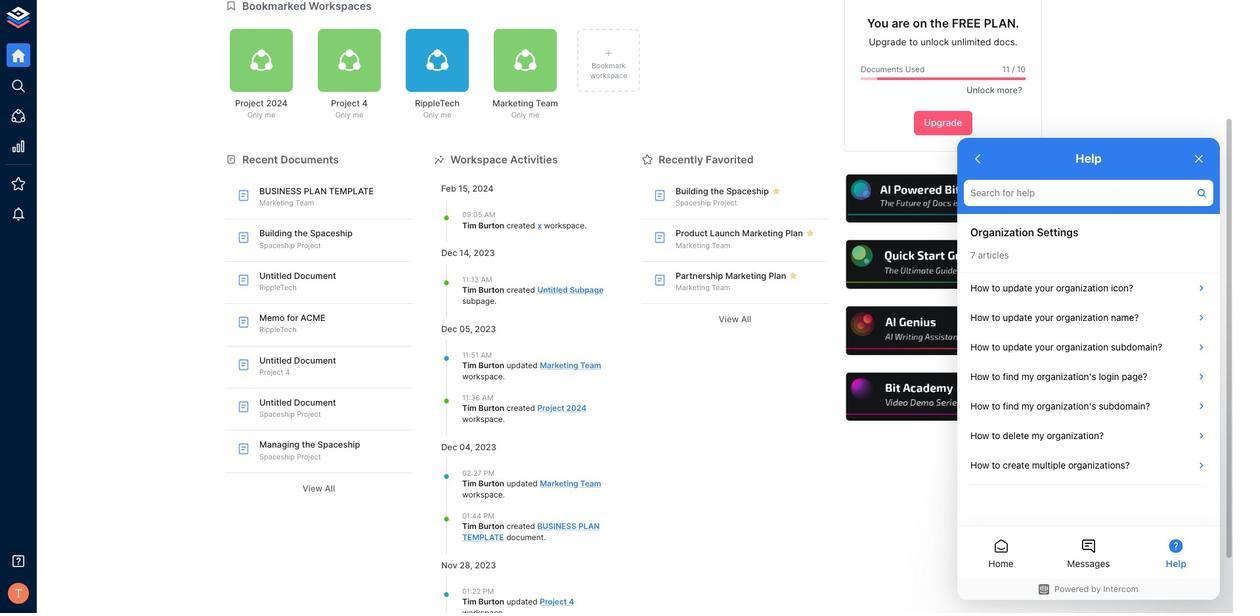 Task type: locate. For each thing, give the bounding box(es) containing it.
updated up the tim burton created
[[507, 479, 538, 489]]

. for 11:51 am tim burton updated marketing team workspace .
[[503, 372, 505, 381]]

workspace right x
[[544, 220, 585, 230]]

/
[[1012, 64, 1015, 74]]

2023
[[474, 248, 495, 258], [475, 323, 496, 334], [475, 442, 496, 452], [475, 560, 496, 570]]

1 vertical spatial plan
[[578, 522, 600, 531]]

unlock more?
[[967, 85, 1022, 96]]

am right 11:51
[[481, 350, 492, 360]]

. inside 11:51 am tim burton updated marketing team workspace .
[[503, 372, 505, 381]]

me for marketing team
[[529, 110, 539, 120]]

0 horizontal spatial plan
[[304, 186, 327, 196]]

2 me from the left
[[353, 110, 363, 120]]

1 vertical spatial upgrade
[[924, 117, 962, 128]]

1 only from the left
[[247, 110, 263, 120]]

0 vertical spatial view all
[[719, 314, 751, 325]]

am inside 11:13 am tim burton created untitled subpage subpage .
[[481, 275, 492, 284]]

0 vertical spatial view
[[719, 314, 739, 325]]

1 vertical spatial 4
[[285, 368, 290, 377]]

burton inside 11:51 am tim burton updated marketing team workspace .
[[479, 361, 504, 370]]

tim inside 02:27 pm tim burton updated marketing team workspace .
[[462, 479, 477, 489]]

workspace inside 09:05 am tim burton created x workspace .
[[544, 220, 585, 230]]

business down recent documents
[[259, 186, 302, 196]]

workspace inside button
[[590, 71, 627, 80]]

untitled for untitled document rippletech
[[259, 270, 292, 281]]

burton down 01:22
[[479, 597, 504, 607]]

only
[[247, 110, 263, 120], [335, 110, 351, 120], [423, 110, 439, 120], [511, 110, 527, 120]]

tim down 11:13
[[462, 285, 477, 295]]

untitled document spaceship project
[[259, 397, 336, 419]]

only for marketing team
[[511, 110, 527, 120]]

2 help image from the top
[[844, 239, 1042, 291]]

tim inside 11:13 am tim burton created untitled subpage subpage .
[[462, 285, 477, 295]]

dialog
[[957, 138, 1220, 600]]

spaceship up managing
[[259, 410, 295, 419]]

01:22 pm tim burton updated project 4
[[462, 587, 574, 607]]

2024 down 11:51 am tim burton updated marketing team workspace .
[[566, 403, 587, 413]]

workspace for 11:51 am tim burton updated marketing team workspace .
[[462, 372, 503, 381]]

7 burton from the top
[[479, 597, 504, 607]]

view all down partnership marketing plan
[[719, 314, 751, 325]]

1 horizontal spatial all
[[741, 314, 751, 325]]

building up untitled document rippletech
[[259, 228, 292, 239]]

0 vertical spatial upgrade
[[869, 36, 907, 47]]

me
[[265, 110, 275, 120], [353, 110, 363, 120], [441, 110, 451, 120], [529, 110, 539, 120]]

1 vertical spatial template
[[462, 533, 504, 542]]

untitled inside untitled document spaceship project
[[259, 397, 292, 408]]

upgrade
[[869, 36, 907, 47], [924, 117, 962, 128]]

4 created from the top
[[507, 522, 535, 531]]

1 horizontal spatial 2024
[[472, 183, 494, 194]]

2024 inside 11:36 am tim burton created project 2024 workspace .
[[566, 403, 587, 413]]

0 vertical spatial document
[[294, 270, 336, 281]]

1 horizontal spatial documents
[[861, 64, 903, 74]]

1 created from the top
[[507, 220, 535, 230]]

2 tim from the top
[[462, 285, 477, 295]]

2 marketing team from the top
[[676, 283, 730, 292]]

burton inside 11:36 am tim burton created project 2024 workspace .
[[479, 403, 504, 413]]

workspace down bookmark
[[590, 71, 627, 80]]

untitled inside untitled document project 4
[[259, 355, 292, 366]]

rippletech
[[415, 98, 460, 108], [259, 283, 297, 292], [259, 325, 297, 334]]

spaceship project
[[676, 198, 737, 208]]

1 tim from the top
[[462, 220, 477, 230]]

marketing inside marketing team only me
[[493, 98, 534, 108]]

marketing
[[493, 98, 534, 108], [259, 198, 293, 208], [742, 228, 783, 239], [676, 241, 710, 250], [725, 270, 766, 281], [676, 283, 710, 292], [540, 361, 578, 370], [540, 479, 578, 489]]

updated
[[507, 361, 538, 370], [507, 479, 538, 489], [507, 597, 538, 607]]

tim for 11:36 am tim burton created project 2024 workspace .
[[462, 403, 477, 413]]

only inside the project 4 only me
[[335, 110, 351, 120]]

1 vertical spatial document
[[294, 355, 336, 366]]

only inside project 2024 only me
[[247, 110, 263, 120]]

2 created from the top
[[507, 285, 535, 295]]

more?
[[997, 85, 1022, 96]]

1 vertical spatial marketing team
[[676, 283, 730, 292]]

0 vertical spatial 2024
[[266, 98, 288, 108]]

2023 for dec 04, 2023
[[475, 442, 496, 452]]

you
[[867, 16, 889, 30]]

0 vertical spatial updated
[[507, 361, 538, 370]]

pm right 01:22
[[483, 587, 494, 596]]

1 updated from the top
[[507, 361, 538, 370]]

burton down 11:51
[[479, 361, 504, 370]]

5 burton from the top
[[479, 479, 504, 489]]

tim down the 11:36
[[462, 403, 477, 413]]

spaceship inside untitled document spaceship project
[[259, 410, 295, 419]]

. for 11:13 am tim burton created untitled subpage subpage .
[[494, 296, 497, 306]]

2024 up recent documents
[[266, 98, 288, 108]]

activities
[[510, 153, 558, 166]]

tim inside "01:22 pm tim burton updated project 4"
[[462, 597, 477, 607]]

tim for 09:05 am tim burton created x workspace .
[[462, 220, 477, 230]]

view
[[719, 314, 739, 325], [302, 483, 323, 494]]

burton inside 09:05 am tim burton created x workspace .
[[479, 220, 504, 230]]

the
[[930, 16, 949, 30], [711, 186, 724, 196], [294, 228, 308, 239], [302, 440, 315, 450]]

marketing down partnership
[[676, 283, 710, 292]]

all
[[741, 314, 751, 325], [325, 483, 335, 494]]

document for untitled document rippletech
[[294, 270, 336, 281]]

updated left project 4 link
[[507, 597, 538, 607]]

1 horizontal spatial plan
[[578, 522, 600, 531]]

1 horizontal spatial building
[[676, 186, 708, 196]]

the inside you are on the free plan. upgrade to unlock unlimited docs.
[[930, 16, 949, 30]]

the up the unlock
[[930, 16, 949, 30]]

document down building the spaceship spaceship project
[[294, 270, 336, 281]]

untitled document rippletech
[[259, 270, 336, 292]]

partnership
[[676, 270, 723, 281]]

help image
[[844, 173, 1042, 225], [844, 239, 1042, 291], [844, 305, 1042, 357], [844, 371, 1042, 423]]

am inside 09:05 am tim burton created x workspace .
[[484, 210, 496, 219]]

3 updated from the top
[[507, 597, 538, 607]]

dec 14, 2023
[[441, 248, 495, 258]]

tim inside 11:36 am tim burton created project 2024 workspace .
[[462, 403, 477, 413]]

upgrade inside you are on the free plan. upgrade to unlock unlimited docs.
[[869, 36, 907, 47]]

burton down the 11:36
[[479, 403, 504, 413]]

pm right 02:27
[[484, 469, 495, 478]]

the for building the spaceship spaceship project
[[294, 228, 308, 239]]

1 vertical spatial rippletech
[[259, 283, 297, 292]]

4 only from the left
[[511, 110, 527, 120]]

1 vertical spatial business
[[537, 522, 576, 531]]

2 vertical spatial dec
[[441, 442, 457, 452]]

view all button down partnership marketing plan
[[642, 309, 829, 330]]

0 horizontal spatial view
[[302, 483, 323, 494]]

marketing team link up project 2024 link
[[540, 361, 601, 370]]

0 horizontal spatial view all
[[302, 483, 335, 494]]

view all down managing the spaceship spaceship project
[[302, 483, 335, 494]]

documents
[[861, 64, 903, 74], [281, 153, 339, 166]]

upgrade down you
[[869, 36, 907, 47]]

recent documents
[[242, 153, 339, 166]]

. inside 02:27 pm tim burton updated marketing team workspace .
[[503, 490, 505, 500]]

untitled inside untitled document rippletech
[[259, 270, 292, 281]]

workspace up the 01:44 pm
[[462, 490, 503, 500]]

project inside managing the spaceship spaceship project
[[297, 452, 321, 461]]

building for building the spaceship
[[676, 186, 708, 196]]

0 horizontal spatial template
[[329, 186, 374, 196]]

untitled down memo for acme rippletech
[[259, 355, 292, 366]]

1 burton from the top
[[479, 220, 504, 230]]

2 vertical spatial document
[[294, 397, 336, 408]]

4 tim from the top
[[462, 403, 477, 413]]

workspace for 11:36 am tim burton created project 2024 workspace .
[[462, 414, 503, 424]]

tim
[[462, 220, 477, 230], [462, 285, 477, 295], [462, 361, 477, 370], [462, 403, 477, 413], [462, 479, 477, 489], [462, 522, 477, 531], [462, 597, 477, 607]]

team inside business plan template marketing team
[[296, 198, 314, 208]]

2023 right the 14,
[[474, 248, 495, 258]]

building
[[676, 186, 708, 196], [259, 228, 292, 239]]

tim down 01:22
[[462, 597, 477, 607]]

1 horizontal spatial template
[[462, 533, 504, 542]]

tim inside 09:05 am tim burton created x workspace .
[[462, 220, 477, 230]]

launch
[[710, 228, 740, 239]]

workspace up the 11:36
[[462, 372, 503, 381]]

1 horizontal spatial 4
[[362, 98, 368, 108]]

bookmark workspace button
[[577, 29, 640, 92]]

all down partnership marketing plan
[[741, 314, 751, 325]]

acme
[[301, 313, 325, 323]]

project
[[235, 98, 264, 108], [331, 98, 360, 108], [713, 198, 737, 208], [297, 241, 321, 250], [259, 368, 283, 377], [537, 403, 564, 413], [297, 410, 321, 419], [297, 452, 321, 461], [540, 597, 567, 607]]

0 vertical spatial business
[[259, 186, 302, 196]]

tim down 02:27
[[462, 479, 477, 489]]

2 horizontal spatial 2024
[[566, 403, 587, 413]]

marketing team for product
[[676, 241, 730, 250]]

spaceship
[[726, 186, 769, 196], [676, 198, 711, 208], [310, 228, 353, 239], [259, 241, 295, 250], [259, 410, 295, 419], [318, 440, 360, 450], [259, 452, 295, 461]]

burton down the 01:44 pm
[[479, 522, 504, 531]]

dec for dec 14, 2023
[[441, 248, 457, 258]]

3 document from the top
[[294, 397, 336, 408]]

1 vertical spatial all
[[325, 483, 335, 494]]

3 tim from the top
[[462, 361, 477, 370]]

building for building the spaceship spaceship project
[[259, 228, 292, 239]]

tim down 11:51
[[462, 361, 477, 370]]

the inside managing the spaceship spaceship project
[[302, 440, 315, 450]]

2 horizontal spatial 4
[[569, 597, 574, 607]]

1 dec from the top
[[441, 248, 457, 258]]

2 marketing team link from the top
[[540, 479, 601, 489]]

document down 'acme'
[[294, 355, 336, 366]]

rippletech inside untitled document rippletech
[[259, 283, 297, 292]]

am right 11:13
[[481, 275, 492, 284]]

building inside building the spaceship spaceship project
[[259, 228, 292, 239]]

view down managing the spaceship spaceship project
[[302, 483, 323, 494]]

x
[[537, 220, 542, 230]]

1 me from the left
[[265, 110, 275, 120]]

pm inside "01:22 pm tim burton updated project 4"
[[483, 587, 494, 596]]

the down business plan template marketing team at the top left
[[294, 228, 308, 239]]

document down untitled document project 4
[[294, 397, 336, 408]]

1 vertical spatial dec
[[441, 323, 457, 334]]

2 burton from the top
[[479, 285, 504, 295]]

upgrade down unlock more? button
[[924, 117, 962, 128]]

. inside 11:13 am tim burton created untitled subpage subpage .
[[494, 296, 497, 306]]

1 horizontal spatial upgrade
[[924, 117, 962, 128]]

marketing team down product
[[676, 241, 730, 250]]

2024 right "15," at the top left of page
[[472, 183, 494, 194]]

marketing up business plan template
[[540, 479, 578, 489]]

updated for workspace
[[507, 361, 538, 370]]

plan inside business plan template
[[578, 522, 600, 531]]

marketing inside business plan template marketing team
[[259, 198, 293, 208]]

business for business plan template marketing team
[[259, 186, 302, 196]]

view all
[[719, 314, 751, 325], [302, 483, 335, 494]]

burton for 02:27 pm tim burton updated marketing team workspace .
[[479, 479, 504, 489]]

1 vertical spatial building
[[259, 228, 292, 239]]

. inside 11:36 am tim burton created project 2024 workspace .
[[503, 414, 505, 424]]

document inside untitled document rippletech
[[294, 270, 336, 281]]

4
[[362, 98, 368, 108], [285, 368, 290, 377], [569, 597, 574, 607]]

dec
[[441, 248, 457, 258], [441, 323, 457, 334], [441, 442, 457, 452]]

workspace inside 11:51 am tim burton updated marketing team workspace .
[[462, 372, 503, 381]]

created left project 2024 link
[[507, 403, 535, 413]]

. inside 09:05 am tim burton created x workspace .
[[585, 220, 587, 230]]

01:44
[[462, 511, 481, 521]]

05,
[[460, 323, 472, 334]]

1 vertical spatial updated
[[507, 479, 538, 489]]

business
[[259, 186, 302, 196], [537, 522, 576, 531]]

7 tim from the top
[[462, 597, 477, 607]]

am inside 11:36 am tim burton created project 2024 workspace .
[[482, 393, 493, 402]]

1 document from the top
[[294, 270, 336, 281]]

2023 right 04, on the left of page
[[475, 442, 496, 452]]

created inside 09:05 am tim burton created x workspace .
[[507, 220, 535, 230]]

3 created from the top
[[507, 403, 535, 413]]

5 tim from the top
[[462, 479, 477, 489]]

feb 15, 2024
[[441, 183, 494, 194]]

workspace
[[590, 71, 627, 80], [544, 220, 585, 230], [462, 372, 503, 381], [462, 414, 503, 424], [462, 490, 503, 500]]

project 4 link
[[540, 597, 574, 607]]

document inside untitled document spaceship project
[[294, 397, 336, 408]]

business up the 'document'
[[537, 522, 576, 531]]

documents left used
[[861, 64, 903, 74]]

dec left 05, in the left bottom of the page
[[441, 323, 457, 334]]

0 vertical spatial building
[[676, 186, 708, 196]]

subpage
[[570, 285, 604, 295]]

0 horizontal spatial documents
[[281, 153, 339, 166]]

view all button down managing the spaceship spaceship project
[[225, 479, 412, 499]]

0 vertical spatial pm
[[484, 469, 495, 478]]

business inside business plan template
[[537, 522, 576, 531]]

11:13 am tim burton created untitled subpage subpage .
[[462, 275, 604, 306]]

4 burton from the top
[[479, 403, 504, 413]]

tim inside 11:51 am tim burton updated marketing team workspace .
[[462, 361, 477, 370]]

marketing team down partnership
[[676, 283, 730, 292]]

2023 right 05, in the left bottom of the page
[[475, 323, 496, 334]]

recent
[[242, 153, 278, 166]]

document
[[294, 270, 336, 281], [294, 355, 336, 366], [294, 397, 336, 408]]

pm for marketing
[[484, 469, 495, 478]]

. for 11:36 am tim burton created project 2024 workspace .
[[503, 414, 505, 424]]

marketing team only me
[[493, 98, 558, 120]]

unlock more? button
[[959, 80, 1026, 101]]

created up document .
[[507, 522, 535, 531]]

documents up business plan template marketing team at the top left
[[281, 153, 339, 166]]

0 vertical spatial dec
[[441, 248, 457, 258]]

marketing down product launch marketing plan
[[725, 270, 766, 281]]

tim for 11:13 am tim burton created untitled subpage subpage .
[[462, 285, 477, 295]]

pm up the tim burton created
[[483, 511, 494, 521]]

2 vertical spatial pm
[[483, 587, 494, 596]]

template inside business plan template
[[462, 533, 504, 542]]

2 updated from the top
[[507, 479, 538, 489]]

managing
[[259, 440, 300, 450]]

burton down 02:27
[[479, 479, 504, 489]]

bookmark workspace
[[590, 61, 627, 80]]

business inside business plan template marketing team
[[259, 186, 302, 196]]

0 horizontal spatial business
[[259, 186, 302, 196]]

0 vertical spatial template
[[329, 186, 374, 196]]

am right the 09:05
[[484, 210, 496, 219]]

2 document from the top
[[294, 355, 336, 366]]

pm inside 02:27 pm tim burton updated marketing team workspace .
[[484, 469, 495, 478]]

3 dec from the top
[[441, 442, 457, 452]]

0 horizontal spatial 4
[[285, 368, 290, 377]]

project inside building the spaceship spaceship project
[[297, 241, 321, 250]]

tim down the 09:05
[[462, 220, 477, 230]]

am inside 11:51 am tim burton updated marketing team workspace .
[[481, 350, 492, 360]]

document
[[506, 533, 544, 542]]

burton inside 02:27 pm tim burton updated marketing team workspace .
[[479, 479, 504, 489]]

untitled up memo
[[259, 270, 292, 281]]

project 4 only me
[[331, 98, 368, 120]]

0 vertical spatial documents
[[861, 64, 903, 74]]

all down managing the spaceship spaceship project
[[325, 483, 335, 494]]

4 help image from the top
[[844, 371, 1042, 423]]

workspace inside 11:36 am tim burton created project 2024 workspace .
[[462, 414, 503, 424]]

plan inside business plan template marketing team
[[304, 186, 327, 196]]

plan.
[[984, 16, 1019, 30]]

1 vertical spatial view all button
[[225, 479, 412, 499]]

2 dec from the top
[[441, 323, 457, 334]]

document inside untitled document project 4
[[294, 355, 336, 366]]

spaceship down managing
[[259, 452, 295, 461]]

0 horizontal spatial all
[[325, 483, 335, 494]]

marketing down recent documents
[[259, 198, 293, 208]]

building up spaceship project
[[676, 186, 708, 196]]

1 marketing team from the top
[[676, 241, 730, 250]]

used
[[905, 64, 925, 74]]

2 vertical spatial updated
[[507, 597, 538, 607]]

progress bar
[[861, 78, 1042, 80]]

the inside building the spaceship spaceship project
[[294, 228, 308, 239]]

created left untitled subpage link
[[507, 285, 535, 295]]

created inside 11:36 am tim burton created project 2024 workspace .
[[507, 403, 535, 413]]

upgrade button
[[914, 111, 973, 135]]

are
[[892, 16, 910, 30]]

updated inside "01:22 pm tim burton updated project 4"
[[507, 597, 538, 607]]

template inside business plan template marketing team
[[329, 186, 374, 196]]

0 horizontal spatial 2024
[[266, 98, 288, 108]]

updated up 11:36 am tim burton created project 2024 workspace .
[[507, 361, 538, 370]]

partnership marketing plan
[[676, 270, 786, 281]]

untitled
[[259, 270, 292, 281], [537, 285, 568, 295], [259, 355, 292, 366], [259, 397, 292, 408]]

me inside project 2024 only me
[[265, 110, 275, 120]]

updated inside 11:51 am tim burton updated marketing team workspace .
[[507, 361, 538, 370]]

the right managing
[[302, 440, 315, 450]]

3 help image from the top
[[844, 305, 1042, 357]]

me inside marketing team only me
[[529, 110, 539, 120]]

6 tim from the top
[[462, 522, 477, 531]]

1 vertical spatial view all
[[302, 483, 335, 494]]

1 horizontal spatial business
[[537, 522, 576, 531]]

workspace down the 11:36
[[462, 414, 503, 424]]

0 horizontal spatial view all button
[[225, 479, 412, 499]]

created inside 11:13 am tim burton created untitled subpage subpage .
[[507, 285, 535, 295]]

updated inside 02:27 pm tim burton updated marketing team workspace .
[[507, 479, 538, 489]]

0 vertical spatial marketing team link
[[540, 361, 601, 370]]

1 vertical spatial documents
[[281, 153, 339, 166]]

4 me from the left
[[529, 110, 539, 120]]

11:36 am tim burton created project 2024 workspace .
[[462, 393, 587, 424]]

0 vertical spatial 4
[[362, 98, 368, 108]]

marketing team link for project 2024
[[540, 361, 601, 370]]

project inside the project 4 only me
[[331, 98, 360, 108]]

untitled document project 4
[[259, 355, 336, 377]]

dec 05, 2023
[[441, 323, 496, 334]]

3 only from the left
[[423, 110, 439, 120]]

0 vertical spatial marketing team
[[676, 241, 730, 250]]

2 vertical spatial 4
[[569, 597, 574, 607]]

business plan template
[[462, 522, 600, 542]]

0 vertical spatial plan
[[304, 186, 327, 196]]

0 horizontal spatial upgrade
[[869, 36, 907, 47]]

0 horizontal spatial building
[[259, 228, 292, 239]]

tim down 01:44
[[462, 522, 477, 531]]

pm for project
[[483, 587, 494, 596]]

marketing up project 2024 link
[[540, 361, 578, 370]]

created left x link
[[507, 220, 535, 230]]

project inside 11:36 am tim burton created project 2024 workspace .
[[537, 403, 564, 413]]

2 only from the left
[[335, 110, 351, 120]]

workspace inside 02:27 pm tim burton updated marketing team workspace .
[[462, 490, 503, 500]]

the up spaceship project
[[711, 186, 724, 196]]

dec left the 14,
[[441, 248, 457, 258]]

document for untitled document spaceship project
[[294, 397, 336, 408]]

1 vertical spatial marketing team link
[[540, 479, 601, 489]]

2023 right 28,
[[475, 560, 496, 570]]

2 vertical spatial 2024
[[566, 403, 587, 413]]

2 vertical spatial rippletech
[[259, 325, 297, 334]]

to
[[909, 36, 918, 47]]

only inside marketing team only me
[[511, 110, 527, 120]]

created
[[507, 220, 535, 230], [507, 285, 535, 295], [507, 403, 535, 413], [507, 522, 535, 531]]

view all button
[[642, 309, 829, 330], [225, 479, 412, 499]]

am right the 11:36
[[482, 393, 493, 402]]

free
[[952, 16, 981, 30]]

3 burton from the top
[[479, 361, 504, 370]]

me inside the project 4 only me
[[353, 110, 363, 120]]

burton inside 11:13 am tim burton created untitled subpage subpage .
[[479, 285, 504, 295]]

untitled up managing
[[259, 397, 292, 408]]

burton down the 09:05
[[479, 220, 504, 230]]

spaceship up untitled document rippletech
[[259, 241, 295, 250]]

managing the spaceship spaceship project
[[259, 440, 360, 461]]

marketing up workspace activities
[[493, 98, 534, 108]]

product
[[676, 228, 708, 239]]

project inside "01:22 pm tim burton updated project 4"
[[540, 597, 567, 607]]

0 vertical spatial rippletech
[[415, 98, 460, 108]]

1 horizontal spatial view all button
[[642, 309, 829, 330]]

burton inside "01:22 pm tim burton updated project 4"
[[479, 597, 504, 607]]

marketing team link up business plan template
[[540, 479, 601, 489]]

burton up subpage
[[479, 285, 504, 295]]

1 marketing team link from the top
[[540, 361, 601, 370]]

dec left 04, on the left of page
[[441, 442, 457, 452]]

pm
[[484, 469, 495, 478], [483, 511, 494, 521], [483, 587, 494, 596]]

3 me from the left
[[441, 110, 451, 120]]

untitled left the subpage
[[537, 285, 568, 295]]

me for project 4
[[353, 110, 363, 120]]

1 vertical spatial view
[[302, 483, 323, 494]]

created for project
[[507, 403, 535, 413]]

view down partnership marketing plan
[[719, 314, 739, 325]]



Task type: describe. For each thing, give the bounding box(es) containing it.
02:27 pm tim burton updated marketing team workspace .
[[462, 469, 601, 500]]

04,
[[460, 442, 473, 452]]

memo
[[259, 313, 285, 323]]

dec for dec 04, 2023
[[441, 442, 457, 452]]

the for building the spaceship
[[711, 186, 724, 196]]

dec for dec 05, 2023
[[441, 323, 457, 334]]

11:51
[[462, 350, 479, 360]]

subpage
[[462, 296, 494, 306]]

updated for document
[[507, 479, 538, 489]]

4 inside "01:22 pm tim burton updated project 4"
[[569, 597, 574, 607]]

01:44 pm
[[462, 511, 494, 521]]

workspace for 02:27 pm tim burton updated marketing team workspace .
[[462, 490, 503, 500]]

tim burton created
[[462, 522, 537, 531]]

2023 for nov 28, 2023
[[475, 560, 496, 570]]

product launch marketing plan
[[676, 228, 803, 239]]

marketing inside 11:51 am tim burton updated marketing team workspace .
[[540, 361, 578, 370]]

team inside 11:51 am tim burton updated marketing team workspace .
[[580, 361, 601, 370]]

spaceship down business plan template marketing team at the top left
[[310, 228, 353, 239]]

0 vertical spatial view all button
[[642, 309, 829, 330]]

1 vertical spatial plan
[[769, 270, 786, 281]]

upgrade inside button
[[924, 117, 962, 128]]

tim for 11:51 am tim burton updated marketing team workspace .
[[462, 361, 477, 370]]

burton for 11:13 am tim burton created untitled subpage subpage .
[[479, 285, 504, 295]]

. for 02:27 pm tim burton updated marketing team workspace .
[[503, 490, 505, 500]]

15,
[[459, 183, 470, 194]]

0 vertical spatial plan
[[785, 228, 803, 239]]

tim for 01:22 pm tim burton updated project 4
[[462, 597, 477, 607]]

burton for 11:51 am tim burton updated marketing team workspace .
[[479, 361, 504, 370]]

11:36
[[462, 393, 480, 402]]

project inside project 2024 only me
[[235, 98, 264, 108]]

template for business plan template marketing team
[[329, 186, 374, 196]]

for
[[287, 313, 298, 323]]

you are on the free plan. upgrade to unlock unlimited docs.
[[867, 16, 1019, 47]]

untitled inside 11:13 am tim burton created untitled subpage subpage .
[[537, 285, 568, 295]]

02:27
[[462, 469, 482, 478]]

2023 for dec 14, 2023
[[474, 248, 495, 258]]

docs.
[[994, 36, 1018, 47]]

am for marketing
[[481, 350, 492, 360]]

business plan template marketing team
[[259, 186, 374, 208]]

burton for 09:05 am tim burton created x workspace .
[[479, 220, 504, 230]]

recently
[[659, 153, 703, 166]]

template for business plan template
[[462, 533, 504, 542]]

marketing right launch
[[742, 228, 783, 239]]

plan for business plan template
[[578, 522, 600, 531]]

09:05 am tim burton created x workspace .
[[462, 210, 587, 230]]

on
[[913, 16, 927, 30]]

marketing inside 02:27 pm tim burton updated marketing team workspace .
[[540, 479, 578, 489]]

marketing team for partnership
[[676, 283, 730, 292]]

01:22
[[462, 587, 481, 596]]

project inside untitled document project 4
[[259, 368, 283, 377]]

marketing team link for business plan template
[[540, 479, 601, 489]]

document .
[[504, 533, 546, 542]]

memo for acme rippletech
[[259, 313, 325, 334]]

created for untitled
[[507, 285, 535, 295]]

28,
[[460, 560, 472, 570]]

marketing down product
[[676, 241, 710, 250]]

project 2024 link
[[537, 403, 587, 413]]

am for untitled
[[481, 275, 492, 284]]

favorited
[[706, 153, 754, 166]]

bookmark
[[592, 61, 626, 70]]

09:05
[[462, 210, 482, 219]]

2024 inside project 2024 only me
[[266, 98, 288, 108]]

the for managing the spaceship spaceship project
[[302, 440, 315, 450]]

nov 28, 2023
[[441, 560, 496, 570]]

t
[[15, 586, 22, 601]]

only inside the rippletech only me
[[423, 110, 439, 120]]

unlock
[[967, 85, 995, 96]]

burton for 01:22 pm tim burton updated project 4
[[479, 597, 504, 607]]

team inside 02:27 pm tim burton updated marketing team workspace .
[[580, 479, 601, 489]]

am for project
[[482, 393, 493, 402]]

untitled for untitled document project 4
[[259, 355, 292, 366]]

4 inside the project 4 only me
[[362, 98, 368, 108]]

10
[[1017, 64, 1026, 74]]

6 burton from the top
[[479, 522, 504, 531]]

recently favorited
[[659, 153, 754, 166]]

only for project 2024
[[247, 110, 263, 120]]

dec 04, 2023
[[441, 442, 496, 452]]

rippletech inside memo for acme rippletech
[[259, 325, 297, 334]]

me for project 2024
[[265, 110, 275, 120]]

0 vertical spatial all
[[741, 314, 751, 325]]

untitled for untitled document spaceship project
[[259, 397, 292, 408]]

project inside untitled document spaceship project
[[297, 410, 321, 419]]

am for x
[[484, 210, 496, 219]]

spaceship up product
[[676, 198, 711, 208]]

4 inside untitled document project 4
[[285, 368, 290, 377]]

2023 for dec 05, 2023
[[475, 323, 496, 334]]

rippletech only me
[[415, 98, 460, 120]]

document for untitled document project 4
[[294, 355, 336, 366]]

untitled subpage link
[[537, 285, 604, 295]]

business plan template link
[[462, 522, 600, 542]]

nov
[[441, 560, 457, 570]]

11
[[1003, 64, 1010, 74]]

tim for 02:27 pm tim burton updated marketing team workspace .
[[462, 479, 477, 489]]

burton for 11:36 am tim burton created project 2024 workspace .
[[479, 403, 504, 413]]

unlock
[[921, 36, 949, 47]]

1 help image from the top
[[844, 173, 1042, 225]]

14,
[[460, 248, 471, 258]]

1 vertical spatial pm
[[483, 511, 494, 521]]

spaceship down favorited at the right top of the page
[[726, 186, 769, 196]]

x link
[[537, 220, 542, 230]]

1 horizontal spatial view
[[719, 314, 739, 325]]

spaceship down untitled document spaceship project at bottom
[[318, 440, 360, 450]]

me inside the rippletech only me
[[441, 110, 451, 120]]

team inside marketing team only me
[[536, 98, 558, 108]]

building the spaceship spaceship project
[[259, 228, 353, 250]]

1 vertical spatial 2024
[[472, 183, 494, 194]]

project 2024 only me
[[235, 98, 288, 120]]

1 horizontal spatial view all
[[719, 314, 751, 325]]

11:51 am tim burton updated marketing team workspace .
[[462, 350, 601, 381]]

only for project 4
[[335, 110, 351, 120]]

workspace
[[450, 153, 508, 166]]

created for x
[[507, 220, 535, 230]]

business for business plan template
[[537, 522, 576, 531]]

building the spaceship
[[676, 186, 769, 196]]

unlimited
[[952, 36, 991, 47]]

t button
[[4, 579, 33, 608]]

documents used
[[861, 64, 925, 74]]

11:13
[[462, 275, 479, 284]]

11 / 10
[[1003, 64, 1026, 74]]

workspace activities
[[450, 153, 558, 166]]

feb
[[441, 183, 456, 194]]

plan for business plan template marketing team
[[304, 186, 327, 196]]



Task type: vqa. For each thing, say whether or not it's contained in the screenshot.
Team in BUSINESS PLAN TEMPLATE Marketing Team
yes



